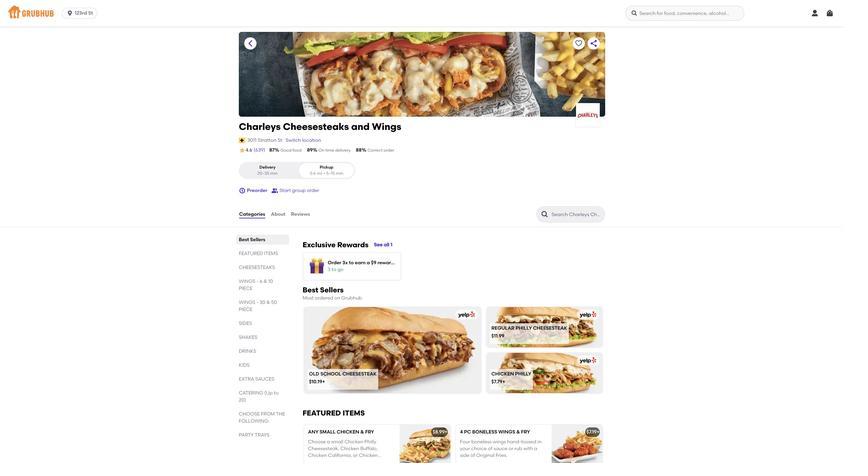 Task type: vqa. For each thing, say whether or not it's contained in the screenshot.
Charleys Cheesesteaks and Wings logo
yes



Task type: locate. For each thing, give the bounding box(es) containing it.
4 pc boneless wings & fry image
[[552, 425, 603, 463]]

piece for wings - 6 & 10 piece
[[239, 286, 253, 292]]

cheesesteaks
[[239, 265, 275, 271]]

a up cheesesteak,
[[327, 439, 330, 445]]

1 fry from the left
[[365, 430, 374, 435]]

& inside wings - 30 & 50 piece
[[267, 300, 270, 306]]

- for 30
[[257, 300, 259, 306]]

0 vertical spatial philly
[[516, 326, 532, 331]]

categories
[[239, 211, 265, 217]]

wings - 30 & 50 piece
[[239, 300, 277, 313]]

Search Charleys Cheesesteaks and Wings search field
[[551, 212, 603, 218]]

1 vertical spatial cheesesteak
[[343, 371, 377, 377]]

$7.79
[[492, 379, 503, 385]]

1 min from the left
[[270, 171, 278, 176]]

2 - from the top
[[257, 300, 259, 306]]

piece inside wings - 30 & 50 piece
[[239, 307, 253, 313]]

to for order 3x to earn a $9 reward. 3 to go
[[349, 260, 354, 266]]

0 horizontal spatial order
[[307, 188, 320, 193]]

items up any small chicken & fry
[[343, 409, 365, 418]]

& for 6
[[264, 279, 267, 285]]

piece up 'sides'
[[239, 307, 253, 313]]

1 horizontal spatial or
[[509, 446, 514, 452]]

sauce
[[494, 446, 508, 452]]

1 vertical spatial items
[[343, 409, 365, 418]]

group
[[292, 188, 306, 193]]

0 vertical spatial or
[[509, 446, 514, 452]]

order 3x to earn a $9 reward. 3 to go
[[328, 260, 396, 273]]

philly for regular
[[516, 326, 532, 331]]

yelp image
[[457, 312, 475, 318], [579, 312, 597, 318], [579, 358, 597, 364]]

1 vertical spatial to
[[332, 267, 337, 273]]

fries.
[[496, 453, 508, 459]]

min down delivery
[[270, 171, 278, 176]]

1 piece from the top
[[239, 286, 253, 292]]

categories button
[[239, 202, 266, 227]]

1 - from the top
[[257, 279, 259, 285]]

items up cheesesteaks
[[264, 251, 278, 257]]

1 vertical spatial best
[[303, 286, 319, 294]]

1 vertical spatial st
[[278, 137, 282, 143]]

& for 30
[[267, 300, 270, 306]]

1 horizontal spatial best
[[303, 286, 319, 294]]

about button
[[271, 202, 286, 227]]

four boneless wings hand-tossed in your choice of sauce or rub with a side of original fries.
[[460, 439, 542, 459]]

search icon image
[[541, 211, 549, 219]]

0 horizontal spatial featured items
[[239, 251, 278, 257]]

of right side
[[471, 453, 475, 459]]

- left 30
[[257, 300, 259, 306]]

&
[[264, 279, 267, 285], [267, 300, 270, 306], [361, 430, 364, 435], [517, 430, 520, 435]]

to inside "catering (up to 20)"
[[274, 390, 279, 396]]

chicken up 'small'
[[337, 430, 360, 435]]

2 min from the left
[[336, 171, 344, 176]]

piece up wings - 30 & 50 piece
[[239, 286, 253, 292]]

1 vertical spatial order
[[307, 188, 320, 193]]

catering
[[239, 390, 263, 396]]

philly
[[516, 326, 532, 331], [515, 371, 532, 377]]

to right 3
[[332, 267, 337, 273]]

chicken philly $7.79 +
[[492, 371, 532, 385]]

0 horizontal spatial or
[[353, 453, 358, 459]]

rewards image
[[309, 258, 325, 275]]

featured items up small
[[303, 409, 365, 418]]

sellers up on
[[320, 286, 344, 294]]

0 vertical spatial cheesesteak
[[533, 326, 568, 331]]

to for catering (up to 20)
[[274, 390, 279, 396]]

small
[[320, 430, 336, 435]]

extra sauces
[[239, 377, 275, 382]]

chicken up california,
[[341, 446, 359, 452]]

fry up tossed on the right bottom of the page
[[522, 430, 530, 435]]

sides
[[239, 321, 252, 327]]

1 vertical spatial wings
[[239, 300, 256, 306]]

0 vertical spatial to
[[349, 260, 354, 266]]

0 vertical spatial items
[[264, 251, 278, 257]]

fry
[[365, 430, 374, 435], [522, 430, 530, 435]]

order right group
[[307, 188, 320, 193]]

with
[[524, 446, 533, 452], [358, 460, 368, 463]]

featured down the best sellers
[[239, 251, 263, 257]]

best sellers most ordered on grubhub
[[303, 286, 362, 301]]

a inside order 3x to earn a $9 reward. 3 to go
[[367, 260, 370, 266]]

1 vertical spatial of
[[471, 453, 475, 459]]

0 vertical spatial order
[[384, 148, 395, 153]]

with down tossed on the right bottom of the page
[[524, 446, 533, 452]]

original
[[477, 453, 495, 459]]

0 vertical spatial featured items
[[239, 251, 278, 257]]

0 horizontal spatial fry
[[365, 430, 374, 435]]

0 vertical spatial chicken
[[492, 371, 514, 377]]

2 vertical spatial to
[[274, 390, 279, 396]]

choice
[[472, 446, 487, 452]]

st up the 'good'
[[278, 137, 282, 143]]

order right correct
[[384, 148, 395, 153]]

option group
[[239, 162, 355, 179]]

any small chicken & fry image
[[400, 425, 451, 463]]

chicken inside chicken philly $7.79 +
[[492, 371, 514, 377]]

0 horizontal spatial min
[[270, 171, 278, 176]]

0 vertical spatial with
[[524, 446, 533, 452]]

-
[[257, 279, 259, 285], [257, 300, 259, 306]]

& up "buffalo,"
[[361, 430, 364, 435]]

- inside wings - 6 & 10 piece
[[257, 279, 259, 285]]

cheesesteak
[[327, 460, 357, 463]]

& for chicken
[[361, 430, 364, 435]]

chicken
[[492, 371, 514, 377], [337, 430, 360, 435]]

choose
[[239, 412, 260, 417]]

wings
[[493, 439, 506, 445]]

st right 123rd at the left top of the page
[[88, 10, 93, 16]]

svg image
[[811, 9, 820, 17], [826, 9, 835, 17], [67, 10, 73, 17], [631, 10, 638, 17], [239, 187, 246, 194]]

option group containing delivery 20–35 min
[[239, 162, 355, 179]]

best up most
[[303, 286, 319, 294]]

1 horizontal spatial with
[[524, 446, 533, 452]]

0 vertical spatial sellers
[[250, 237, 266, 243]]

or up cheesesteak
[[353, 453, 358, 459]]

people icon image
[[272, 187, 278, 194]]

2 vertical spatial wings
[[499, 430, 516, 435]]

1 vertical spatial featured items
[[303, 409, 365, 418]]

st
[[88, 10, 93, 16], [278, 137, 282, 143]]

0 horizontal spatial sellers
[[250, 237, 266, 243]]

0 horizontal spatial items
[[264, 251, 278, 257]]

save this restaurant image
[[575, 39, 583, 48]]

chicken up $7.79
[[492, 371, 514, 377]]

wings inside wings - 30 & 50 piece
[[239, 300, 256, 306]]

$7.19 +
[[587, 430, 600, 435]]

sellers inside 'best sellers most ordered on grubhub'
[[320, 286, 344, 294]]

piece
[[239, 286, 253, 292], [239, 307, 253, 313]]

0 horizontal spatial featured
[[239, 251, 263, 257]]

1 vertical spatial -
[[257, 300, 259, 306]]

philly for chicken
[[515, 371, 532, 377]]

min right 5–15
[[336, 171, 344, 176]]

correct
[[368, 148, 383, 153]]

50
[[271, 300, 277, 306]]

cheesesteak inside old school cheesesteak $10.19 +
[[343, 371, 377, 377]]

best down categories button
[[239, 237, 249, 243]]

or for rub
[[509, 446, 514, 452]]

0 vertical spatial best
[[239, 237, 249, 243]]

1 horizontal spatial sellers
[[320, 286, 344, 294]]

party trays
[[239, 433, 270, 438]]

svg image inside 123rd st button
[[67, 10, 73, 17]]

& inside wings - 6 & 10 piece
[[264, 279, 267, 285]]

featured items
[[239, 251, 278, 257], [303, 409, 365, 418]]

cheesesteak,
[[308, 446, 339, 452]]

a left $9
[[367, 260, 370, 266]]

& right 30
[[267, 300, 270, 306]]

yelp image for old school cheesesteak
[[457, 312, 475, 318]]

0 horizontal spatial best
[[239, 237, 249, 243]]

0 vertical spatial -
[[257, 279, 259, 285]]

1 horizontal spatial featured
[[303, 409, 341, 418]]

1 horizontal spatial of
[[488, 446, 493, 452]]

0 horizontal spatial with
[[358, 460, 368, 463]]

sellers for best sellers
[[250, 237, 266, 243]]

1 vertical spatial featured
[[303, 409, 341, 418]]

- inside wings - 30 & 50 piece
[[257, 300, 259, 306]]

pickup 0.6 mi • 5–15 min
[[310, 165, 344, 176]]

chicken
[[345, 439, 364, 445], [341, 446, 359, 452], [308, 453, 327, 459], [359, 453, 378, 459]]

1 horizontal spatial chicken
[[492, 371, 514, 377]]

of up original
[[488, 446, 493, 452]]

or inside choose a small chicken philly cheesesteak, chicken buffalo, chicken california, or chicken teriyaki cheesesteak with a side
[[353, 453, 358, 459]]

89
[[307, 147, 313, 153]]

or left rub
[[509, 446, 514, 452]]

correct order
[[368, 148, 395, 153]]

featured up small
[[303, 409, 341, 418]]

sellers down categories button
[[250, 237, 266, 243]]

wings up hand-
[[499, 430, 516, 435]]

reward.
[[378, 260, 396, 266]]

0 horizontal spatial cheesesteak
[[343, 371, 377, 377]]

1 vertical spatial piece
[[239, 307, 253, 313]]

2 piece from the top
[[239, 307, 253, 313]]

chicken down any small chicken & fry
[[345, 439, 364, 445]]

1 vertical spatial philly
[[515, 371, 532, 377]]

buffalo,
[[361, 446, 378, 452]]

philly inside chicken philly $7.79 +
[[515, 371, 532, 377]]

1 horizontal spatial cheesesteak
[[533, 326, 568, 331]]

earn
[[355, 260, 366, 266]]

wings left 30
[[239, 300, 256, 306]]

a inside "four boneless wings hand-tossed in your choice of sauce or rub with a side of original fries."
[[535, 446, 538, 452]]

on time delivery
[[319, 148, 351, 153]]

piece inside wings - 6 & 10 piece
[[239, 286, 253, 292]]

on
[[335, 295, 340, 301]]

1 horizontal spatial featured items
[[303, 409, 365, 418]]

charleys
[[239, 121, 281, 132]]

items
[[264, 251, 278, 257], [343, 409, 365, 418]]

a down tossed on the right bottom of the page
[[535, 446, 538, 452]]

0 vertical spatial piece
[[239, 286, 253, 292]]

school
[[321, 371, 342, 377]]

a
[[367, 260, 370, 266], [327, 439, 330, 445], [535, 446, 538, 452], [369, 460, 372, 463]]

to right the 3x
[[349, 260, 354, 266]]

1 vertical spatial with
[[358, 460, 368, 463]]

exclusive rewards
[[303, 241, 369, 249]]

regular philly cheesesteak $11.99
[[492, 326, 568, 339]]

wings
[[372, 121, 402, 132]]

min
[[270, 171, 278, 176], [336, 171, 344, 176]]

food
[[293, 148, 302, 153]]

or inside "four boneless wings hand-tossed in your choice of sauce or rub with a side of original fries."
[[509, 446, 514, 452]]

+ inside chicken philly $7.79 +
[[503, 379, 506, 385]]

+
[[322, 379, 325, 385], [503, 379, 506, 385], [445, 430, 448, 435], [597, 430, 600, 435]]

svg image inside preorder button
[[239, 187, 246, 194]]

on
[[319, 148, 325, 153]]

best for best sellers most ordered on grubhub
[[303, 286, 319, 294]]

1 vertical spatial sellers
[[320, 286, 344, 294]]

featured items up cheesesteaks
[[239, 251, 278, 257]]

6
[[260, 279, 263, 285]]

cheesesteak for regular philly cheesesteak
[[533, 326, 568, 331]]

$11.99
[[492, 334, 505, 339]]

0 vertical spatial wings
[[239, 279, 256, 285]]

0 horizontal spatial st
[[88, 10, 93, 16]]

- left 6
[[257, 279, 259, 285]]

cheesesteak
[[533, 326, 568, 331], [343, 371, 377, 377]]

star icon image
[[239, 147, 246, 154]]

0 vertical spatial featured
[[239, 251, 263, 257]]

1 vertical spatial or
[[353, 453, 358, 459]]

3x
[[343, 260, 348, 266]]

& right 6
[[264, 279, 267, 285]]

best for best sellers
[[239, 237, 249, 243]]

order inside start group order button
[[307, 188, 320, 193]]

wings
[[239, 279, 256, 285], [239, 300, 256, 306], [499, 430, 516, 435]]

with down "buffalo,"
[[358, 460, 368, 463]]

0 horizontal spatial chicken
[[337, 430, 360, 435]]

rub
[[515, 446, 523, 452]]

2 horizontal spatial to
[[349, 260, 354, 266]]

cheesesteak inside regular philly cheesesteak $11.99
[[533, 326, 568, 331]]

1 horizontal spatial fry
[[522, 430, 530, 435]]

in
[[538, 439, 542, 445]]

to right (up
[[274, 390, 279, 396]]

best
[[239, 237, 249, 243], [303, 286, 319, 294]]

wings left 6
[[239, 279, 256, 285]]

fry up philly
[[365, 430, 374, 435]]

or
[[509, 446, 514, 452], [353, 453, 358, 459]]

wings inside wings - 6 & 10 piece
[[239, 279, 256, 285]]

0 horizontal spatial to
[[274, 390, 279, 396]]

1 horizontal spatial min
[[336, 171, 344, 176]]

0 vertical spatial st
[[88, 10, 93, 16]]

philly inside regular philly cheesesteak $11.99
[[516, 326, 532, 331]]

best inside 'best sellers most ordered on grubhub'
[[303, 286, 319, 294]]



Task type: describe. For each thing, give the bounding box(es) containing it.
party
[[239, 433, 254, 438]]

any
[[308, 430, 319, 435]]

wings for wings - 6 & 10 piece
[[239, 279, 256, 285]]

boneless
[[472, 439, 492, 445]]

$8.99 +
[[433, 430, 448, 435]]

old school cheesesteak $10.19 +
[[309, 371, 377, 385]]

stratton
[[258, 137, 277, 143]]

see
[[374, 242, 383, 248]]

about
[[271, 211, 286, 217]]

0.6
[[310, 171, 316, 176]]

your
[[460, 446, 470, 452]]

the
[[276, 412, 285, 417]]

sellers for best sellers most ordered on grubhub
[[320, 286, 344, 294]]

save this restaurant button
[[573, 37, 585, 50]]

order
[[328, 260, 342, 266]]

4 pc boneless wings & fry
[[460, 430, 530, 435]]

catering (up to 20)
[[239, 390, 279, 403]]

123rd
[[75, 10, 87, 16]]

1
[[391, 242, 393, 248]]

+ inside old school cheesesteak $10.19 +
[[322, 379, 325, 385]]

start
[[280, 188, 291, 193]]

30
[[260, 300, 266, 306]]

drinks
[[239, 349, 256, 354]]

small
[[331, 439, 344, 445]]

delivery
[[260, 165, 276, 170]]

with inside "four boneless wings hand-tossed in your choice of sauce or rub with a side of original fries."
[[524, 446, 533, 452]]

most
[[303, 295, 314, 301]]

piece for wings - 30 & 50 piece
[[239, 307, 253, 313]]

$10.19
[[309, 379, 322, 385]]

see all 1
[[374, 242, 393, 248]]

any small chicken & fry
[[308, 430, 374, 435]]

10
[[268, 279, 273, 285]]

tossed
[[522, 439, 537, 445]]

grubhub
[[342, 295, 362, 301]]

switch
[[286, 137, 301, 143]]

$7.19
[[587, 430, 597, 435]]

1 horizontal spatial to
[[332, 267, 337, 273]]

st inside main navigation navigation
[[88, 10, 93, 16]]

time
[[326, 148, 334, 153]]

preorder button
[[239, 185, 268, 197]]

pickup
[[320, 165, 334, 170]]

main navigation navigation
[[0, 0, 845, 26]]

min inside the delivery 20–35 min
[[270, 171, 278, 176]]

rewards
[[338, 241, 369, 249]]

reviews
[[291, 211, 310, 217]]

regular
[[492, 326, 515, 331]]

with inside choose a small chicken philly cheesesteak, chicken buffalo, chicken california, or chicken teriyaki cheesesteak with a side
[[358, 460, 368, 463]]

0 horizontal spatial of
[[471, 453, 475, 459]]

0 vertical spatial of
[[488, 446, 493, 452]]

- for 6
[[257, 279, 259, 285]]

87
[[269, 147, 275, 153]]

(639)
[[254, 147, 265, 153]]

charleys cheesesteaks and wings logo image
[[577, 103, 600, 127]]

delivery 20–35 min
[[258, 165, 278, 176]]

wings for wings - 30 & 50 piece
[[239, 300, 256, 306]]

california,
[[328, 453, 352, 459]]

side
[[460, 453, 470, 459]]

start group order button
[[272, 185, 320, 197]]

88
[[356, 147, 362, 153]]

philly
[[365, 439, 377, 445]]

kids
[[239, 363, 250, 368]]

start group order
[[280, 188, 320, 193]]

delivery
[[335, 148, 351, 153]]

& up hand-
[[517, 430, 520, 435]]

Search for food, convenience, alcohol... search field
[[626, 6, 745, 21]]

choose
[[308, 439, 326, 445]]

charleys cheesesteaks and wings
[[239, 121, 402, 132]]

following:
[[239, 419, 270, 424]]

and
[[352, 121, 370, 132]]

1 horizontal spatial st
[[278, 137, 282, 143]]

location
[[302, 137, 321, 143]]

go
[[338, 267, 344, 273]]

see all 1 button
[[374, 239, 393, 251]]

4
[[460, 430, 463, 435]]

mi
[[317, 171, 322, 176]]

4.6
[[246, 147, 253, 153]]

yelp image for regular philly cheesesteak
[[579, 312, 597, 318]]

good
[[281, 148, 292, 153]]

20–35
[[258, 171, 269, 176]]

1 horizontal spatial items
[[343, 409, 365, 418]]

a down "buffalo,"
[[369, 460, 372, 463]]

cheesesteak for old school cheesesteak
[[343, 371, 377, 377]]

1 horizontal spatial order
[[384, 148, 395, 153]]

shakes
[[239, 335, 258, 341]]

min inside pickup 0.6 mi • 5–15 min
[[336, 171, 344, 176]]

extra
[[239, 377, 254, 382]]

all
[[384, 242, 390, 248]]

trays
[[255, 433, 270, 438]]

teriyaki
[[308, 460, 326, 463]]

3
[[328, 267, 331, 273]]

caret left icon image
[[246, 39, 255, 48]]

boneless
[[473, 430, 498, 435]]

sauces
[[256, 377, 275, 382]]

1 vertical spatial chicken
[[337, 430, 360, 435]]

yelp image for chicken philly
[[579, 358, 597, 364]]

old
[[309, 371, 320, 377]]

$8.99
[[433, 430, 445, 435]]

subscription pass image
[[239, 138, 246, 143]]

3011 stratton st
[[248, 137, 282, 143]]

choose a small chicken philly cheesesteak, chicken buffalo, chicken california, or chicken teriyaki cheesesteak with a side
[[308, 439, 388, 463]]

or for chicken
[[353, 453, 358, 459]]

2 fry from the left
[[522, 430, 530, 435]]

four
[[460, 439, 471, 445]]

switch location
[[286, 137, 321, 143]]

chicken down "buffalo,"
[[359, 453, 378, 459]]

cheesesteaks
[[283, 121, 349, 132]]

share icon image
[[590, 39, 598, 48]]

chicken up teriyaki
[[308, 453, 327, 459]]



